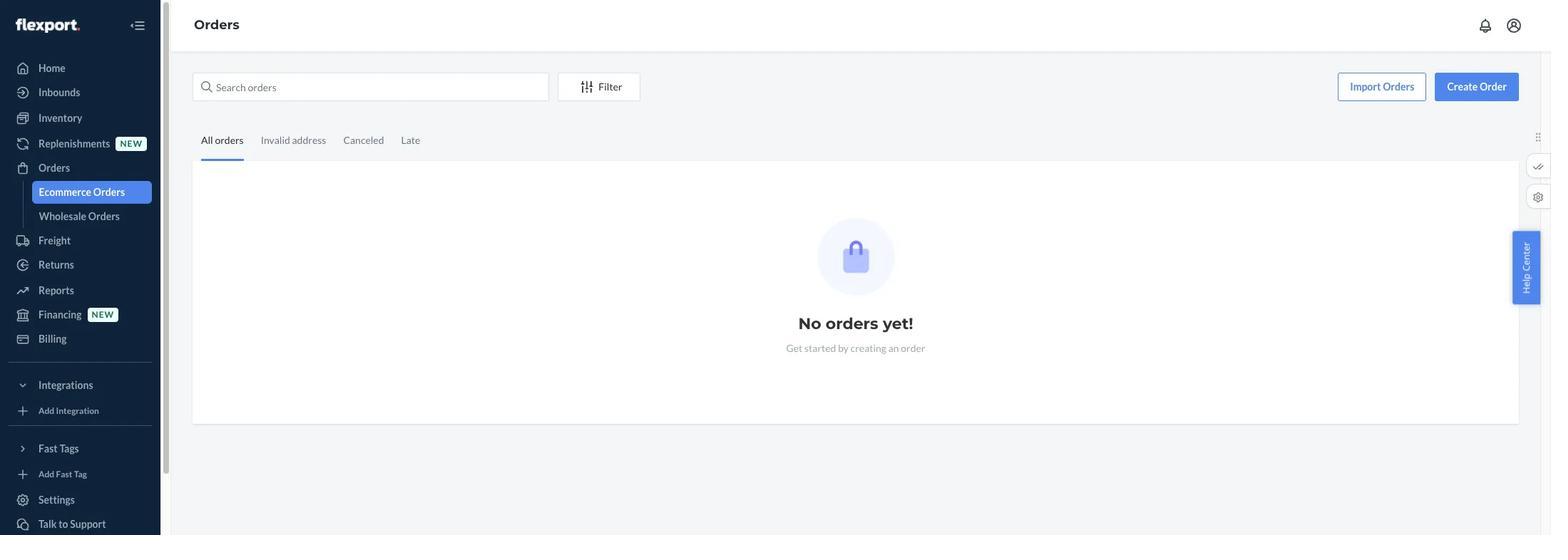 Task type: locate. For each thing, give the bounding box(es) containing it.
freight
[[39, 235, 71, 247]]

no
[[798, 315, 821, 334]]

1 horizontal spatial orders link
[[194, 17, 240, 33]]

0 horizontal spatial orders
[[215, 134, 244, 146]]

import orders
[[1350, 81, 1415, 93]]

orders for import orders
[[1383, 81, 1415, 93]]

support
[[70, 519, 106, 531]]

import
[[1350, 81, 1381, 93]]

0 vertical spatial fast
[[39, 443, 58, 455]]

add left integration
[[39, 406, 54, 417]]

orders link up search image
[[194, 17, 240, 33]]

tag
[[74, 470, 87, 480]]

1 vertical spatial add
[[39, 470, 54, 480]]

0 horizontal spatial new
[[92, 310, 114, 321]]

new right replenishments
[[120, 139, 143, 149]]

inventory link
[[9, 107, 152, 130]]

financing
[[39, 309, 82, 321]]

reports link
[[9, 280, 152, 302]]

orders inside button
[[1383, 81, 1415, 93]]

help center
[[1520, 242, 1533, 294]]

orders link up ecommerce orders
[[9, 157, 152, 180]]

add integration link
[[9, 403, 152, 420]]

started
[[805, 342, 836, 355]]

order
[[901, 342, 926, 355]]

orders for wholesale orders
[[88, 210, 120, 223]]

create order
[[1448, 81, 1507, 93]]

center
[[1520, 242, 1533, 271]]

new
[[120, 139, 143, 149], [92, 310, 114, 321]]

open account menu image
[[1506, 17, 1523, 34]]

orders up get started by creating an order at the bottom right of the page
[[826, 315, 879, 334]]

inbounds
[[39, 86, 80, 98]]

all orders
[[201, 134, 244, 146]]

1 add from the top
[[39, 406, 54, 417]]

an
[[889, 342, 899, 355]]

fast left tag
[[56, 470, 72, 480]]

add integration
[[39, 406, 99, 417]]

inbounds link
[[9, 81, 152, 104]]

1 horizontal spatial new
[[120, 139, 143, 149]]

new for financing
[[92, 310, 114, 321]]

0 horizontal spatial orders link
[[9, 157, 152, 180]]

yet!
[[883, 315, 913, 334]]

late
[[401, 134, 420, 146]]

orders for all
[[215, 134, 244, 146]]

0 vertical spatial add
[[39, 406, 54, 417]]

filter button
[[558, 73, 641, 101]]

help
[[1520, 274, 1533, 294]]

orders down ecommerce orders link
[[88, 210, 120, 223]]

fast left "tags"
[[39, 443, 58, 455]]

tags
[[60, 443, 79, 455]]

orders link
[[194, 17, 240, 33], [9, 157, 152, 180]]

fast inside add fast tag link
[[56, 470, 72, 480]]

fast tags button
[[9, 438, 152, 461]]

0 vertical spatial new
[[120, 139, 143, 149]]

orders right all
[[215, 134, 244, 146]]

0 vertical spatial orders
[[215, 134, 244, 146]]

1 vertical spatial orders link
[[9, 157, 152, 180]]

billing
[[39, 333, 67, 345]]

fast
[[39, 443, 58, 455], [56, 470, 72, 480]]

by
[[838, 342, 849, 355]]

no orders yet!
[[798, 315, 913, 334]]

returns link
[[9, 254, 152, 277]]

to
[[59, 519, 68, 531]]

orders up wholesale orders link in the left of the page
[[93, 186, 125, 198]]

orders
[[215, 134, 244, 146], [826, 315, 879, 334]]

1 vertical spatial orders
[[826, 315, 879, 334]]

1 vertical spatial new
[[92, 310, 114, 321]]

new down reports link
[[92, 310, 114, 321]]

orders up the ecommerce
[[39, 162, 70, 174]]

reports
[[39, 285, 74, 297]]

freight link
[[9, 230, 152, 253]]

creating
[[851, 342, 887, 355]]

ecommerce orders
[[39, 186, 125, 198]]

1 vertical spatial fast
[[56, 470, 72, 480]]

0 vertical spatial orders link
[[194, 17, 240, 33]]

all
[[201, 134, 213, 146]]

create
[[1448, 81, 1478, 93]]

new for replenishments
[[120, 139, 143, 149]]

1 horizontal spatial orders
[[826, 315, 879, 334]]

inventory
[[39, 112, 82, 124]]

talk to support
[[39, 519, 106, 531]]

fast tags
[[39, 443, 79, 455]]

orders right the import on the top
[[1383, 81, 1415, 93]]

add
[[39, 406, 54, 417], [39, 470, 54, 480]]

flexport logo image
[[16, 18, 80, 33]]

home
[[39, 62, 65, 74]]

2 add from the top
[[39, 470, 54, 480]]

add up settings
[[39, 470, 54, 480]]

orders
[[194, 17, 240, 33], [1383, 81, 1415, 93], [39, 162, 70, 174], [93, 186, 125, 198], [88, 210, 120, 223]]

integrations button
[[9, 374, 152, 397]]



Task type: describe. For each thing, give the bounding box(es) containing it.
wholesale orders link
[[32, 205, 152, 228]]

orders for no
[[826, 315, 879, 334]]

wholesale
[[39, 210, 86, 223]]

help center button
[[1513, 231, 1541, 304]]

billing link
[[9, 328, 152, 351]]

canceled
[[343, 134, 384, 146]]

ecommerce orders link
[[32, 181, 152, 204]]

settings link
[[9, 489, 152, 512]]

address
[[292, 134, 326, 146]]

empty list image
[[817, 218, 895, 296]]

integration
[[56, 406, 99, 417]]

filter
[[599, 81, 622, 93]]

search image
[[201, 81, 213, 93]]

wholesale orders
[[39, 210, 120, 223]]

invalid
[[261, 134, 290, 146]]

ecommerce
[[39, 186, 91, 198]]

import orders button
[[1338, 73, 1427, 101]]

orders up search image
[[194, 17, 240, 33]]

invalid address
[[261, 134, 326, 146]]

open notifications image
[[1477, 17, 1494, 34]]

returns
[[39, 259, 74, 271]]

replenishments
[[39, 138, 110, 150]]

home link
[[9, 57, 152, 80]]

Search orders text field
[[193, 73, 549, 101]]

talk
[[39, 519, 57, 531]]

add fast tag link
[[9, 466, 152, 484]]

add for add integration
[[39, 406, 54, 417]]

close navigation image
[[129, 17, 146, 34]]

get started by creating an order
[[786, 342, 926, 355]]

get
[[786, 342, 803, 355]]

settings
[[39, 494, 75, 506]]

orders for ecommerce orders
[[93, 186, 125, 198]]

add fast tag
[[39, 470, 87, 480]]

create order link
[[1435, 73, 1519, 101]]

add for add fast tag
[[39, 470, 54, 480]]

order
[[1480, 81, 1507, 93]]

talk to support button
[[9, 514, 152, 536]]

integrations
[[39, 379, 93, 392]]

fast inside fast tags dropdown button
[[39, 443, 58, 455]]



Task type: vqa. For each thing, say whether or not it's contained in the screenshot.
CREATING
yes



